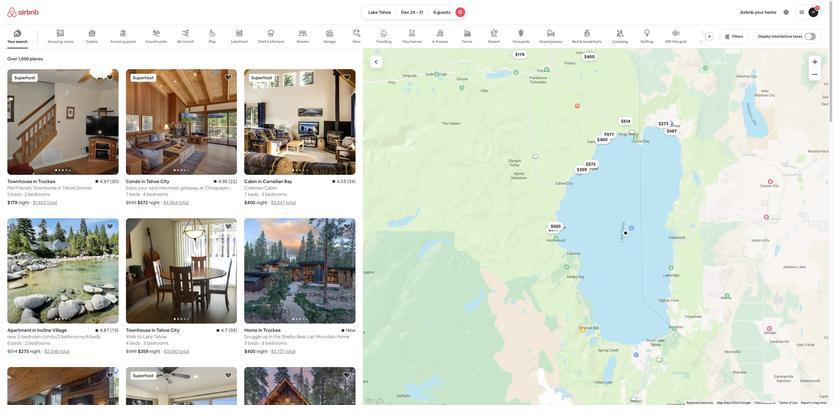 Task type: locate. For each thing, give the bounding box(es) containing it.
bedrooms inside townhouse in truckee pet friendly townhome in tahoe donner 5 beds · 2 bedrooms $179 night · $1,655 total
[[28, 191, 50, 197]]

condo/2
[[42, 334, 60, 340]]

$400 down snuggle
[[244, 349, 256, 355]]

night down friendly
[[18, 200, 29, 206]]

1 horizontal spatial lake
[[368, 10, 378, 15]]

beds right "5"
[[11, 191, 21, 197]]

$811
[[549, 227, 558, 232]]

(34)
[[347, 179, 356, 184]]

· left $2,048 at the left bottom of page
[[42, 349, 43, 355]]

the
[[274, 334, 281, 340]]

$514
[[621, 118, 630, 124], [7, 349, 17, 355]]

km
[[757, 402, 761, 405]]

in inside cabin in carnelian bay coleman cabin 7 beds · 3 bedrooms $400 night · $3,547 total
[[258, 179, 262, 184]]

6 inside "6 guests" button
[[434, 10, 436, 15]]

$359 down $600 on the top right of the page
[[577, 167, 587, 172]]

4.7
[[221, 328, 228, 334]]

total inside button
[[772, 34, 780, 39]]

$179 button
[[512, 50, 527, 59]]

amazing left views
[[48, 39, 63, 44]]

townhouse
[[7, 179, 32, 184], [126, 328, 151, 334]]

· left $3,737
[[269, 349, 270, 355]]

your
[[755, 10, 764, 15]]

1 horizontal spatial city
[[171, 328, 180, 334]]

beds inside the home in truckee snuggle up in the shelby bear lair mountain home 3 beds · 3 bedrooms $400 night · $3,737 total
[[248, 341, 259, 346]]

4
[[143, 191, 146, 197], [126, 341, 129, 346]]

google
[[741, 402, 751, 405]]

bedrooms up $3,547
[[265, 191, 287, 197]]

$400
[[584, 54, 595, 59], [597, 137, 608, 143], [244, 200, 256, 206], [244, 349, 256, 355]]

0 vertical spatial city
[[160, 179, 169, 184]]

home down new place to stay icon
[[337, 334, 350, 340]]

$1,655
[[33, 200, 46, 206]]

(22)
[[229, 179, 237, 184]]

total right $1,655
[[47, 200, 57, 206]]

$565
[[551, 224, 561, 229]]

zoom out image
[[813, 72, 818, 77]]

4 down walk
[[126, 341, 129, 346]]

tahoe
[[379, 10, 391, 15], [146, 179, 159, 184], [62, 185, 75, 191], [156, 328, 170, 334], [154, 334, 167, 340]]

1 vertical spatial lake
[[143, 334, 153, 340]]

amazing
[[48, 39, 63, 44], [110, 39, 126, 44]]

night left $3,080
[[149, 349, 160, 355]]

0 vertical spatial $179
[[515, 52, 525, 57]]

1 vertical spatial 6
[[7, 341, 10, 346]]

$572
[[586, 161, 596, 167], [138, 200, 148, 206]]

2 inside townhouse in truckee pet friendly townhome in tahoe donner 5 beds · 2 bedrooms $179 night · $1,655 total
[[25, 191, 27, 197]]

7
[[126, 191, 128, 197], [244, 191, 247, 197]]

in for apartment in incline village new 2-bedroom condo/2 bathrooms/6 beds 6 beds · 2 bedrooms $514 $273 night · $2,048 total
[[32, 328, 36, 334]]

$400 down coleman
[[244, 200, 256, 206]]

display total before taxes button
[[753, 29, 821, 44]]

1 vertical spatial $273
[[18, 349, 29, 355]]

bedrooms
[[28, 191, 50, 197], [147, 191, 169, 197], [265, 191, 287, 197], [28, 341, 50, 346], [147, 341, 169, 346], [265, 341, 287, 346]]

in inside apartment in incline village new 2-bedroom condo/2 bathrooms/6 beds 6 beds · 2 bedrooms $514 $273 night · $2,048 total
[[32, 328, 36, 334]]

tahoe inside townhouse in truckee pet friendly townhome in tahoe donner 5 beds · 2 bedrooms $179 night · $1,655 total
[[62, 185, 75, 191]]

amazing views
[[48, 39, 73, 44]]

· down the to
[[141, 341, 142, 346]]

4.7 out of 5 average rating,  93 reviews image
[[216, 328, 237, 334]]

1 horizontal spatial $359
[[577, 167, 587, 172]]

1 horizontal spatial $572
[[586, 161, 596, 167]]

$359 right $399
[[138, 349, 148, 355]]

dec 24 – 31
[[401, 10, 423, 15]]

night down bedroom
[[30, 349, 41, 355]]

$359 inside $359 $400
[[577, 167, 587, 172]]

0 horizontal spatial $359
[[138, 349, 148, 355]]

bedrooms up $4,964
[[147, 191, 169, 197]]

$487
[[667, 128, 677, 134]]

0 horizontal spatial cabin
[[244, 179, 257, 184]]

amazing for amazing views
[[48, 39, 63, 44]]

the-
[[672, 39, 680, 44]]

4.97
[[100, 179, 109, 184]]

4.87 (15)
[[100, 328, 119, 334]]

total inside cabin in carnelian bay coleman cabin 7 beds · 3 bedrooms $400 night · $3,547 total
[[286, 200, 296, 206]]

truckee up the
[[263, 328, 281, 334]]

grand
[[540, 39, 550, 44]]

1 button
[[795, 5, 821, 20]]

1 horizontal spatial $179
[[515, 52, 525, 57]]

in inside townhouse in tahoe city walk to lake tahoe 4 beds · 3 bedrooms $399 $359 night · $3,080 total
[[152, 328, 155, 334]]

places
[[30, 56, 43, 62]]

night inside townhouse in truckee pet friendly townhome in tahoe donner 5 beds · 2 bedrooms $179 night · $1,655 total
[[18, 200, 29, 206]]

$3,737
[[271, 349, 285, 355]]

1 vertical spatial truckee
[[263, 328, 281, 334]]

city for townhouse in tahoe city walk to lake tahoe 4 beds · 3 bedrooms $399 $359 night · $3,080 total
[[171, 328, 180, 334]]

$400 inside the home in truckee snuggle up in the shelby bear lair mountain home 3 beds · 3 bedrooms $400 night · $3,737 total
[[244, 349, 256, 355]]

6
[[434, 10, 436, 15], [7, 341, 10, 346]]

a
[[811, 402, 813, 405]]

0 horizontal spatial 7
[[126, 191, 128, 197]]

0 horizontal spatial $273
[[18, 349, 29, 355]]

truckee for townhome
[[38, 179, 55, 184]]

beds up $635
[[129, 191, 140, 197]]

2 vertical spatial 2
[[754, 402, 756, 405]]

beds inside the 7 beds · 4 bedrooms $635 $572 night · $4,964 total
[[129, 191, 140, 197]]

$3,080 total button
[[164, 349, 189, 355]]

$400 up $600 button
[[597, 137, 608, 143]]

bedrooms down bedroom
[[28, 341, 50, 346]]

0 vertical spatial townhouse
[[7, 179, 32, 184]]

0 horizontal spatial truckee
[[38, 179, 55, 184]]

0 horizontal spatial amazing
[[48, 39, 63, 44]]

new
[[353, 39, 361, 44], [346, 328, 356, 334]]

zoom in image
[[813, 59, 818, 64]]

bedrooms down the
[[265, 341, 287, 346]]

total right $4,964
[[179, 200, 189, 206]]

google image
[[365, 398, 385, 406]]

report
[[801, 402, 810, 405]]

4 inside townhouse in tahoe city walk to lake tahoe 4 beds · 3 bedrooms $399 $359 night · $3,080 total
[[126, 341, 129, 346]]

$3,547
[[271, 200, 285, 206]]

beds
[[11, 191, 21, 197], [129, 191, 140, 197], [248, 191, 258, 197], [90, 334, 101, 340], [11, 341, 22, 346], [130, 341, 140, 346], [248, 341, 259, 346]]

in for cabin in carnelian bay coleman cabin 7 beds · 3 bedrooms $400 night · $3,547 total
[[258, 179, 262, 184]]

2 7 from the left
[[244, 191, 247, 197]]

1 vertical spatial 2
[[25, 341, 27, 346]]

cabin up coleman
[[244, 179, 257, 184]]

bedrooms inside cabin in carnelian bay coleman cabin 7 beds · 3 bedrooms $400 night · $3,547 total
[[265, 191, 287, 197]]

1 horizontal spatial 6
[[434, 10, 436, 15]]

$400 button up $600 on the top right of the page
[[594, 135, 610, 144]]

total left before
[[772, 34, 780, 39]]

0 vertical spatial $359
[[577, 167, 587, 172]]

home up snuggle
[[244, 328, 258, 334]]

(15)
[[110, 328, 119, 334]]

7 up $635
[[126, 191, 128, 197]]

$399
[[126, 349, 137, 355]]

4 down condo in tahoe city
[[143, 191, 146, 197]]

countryside
[[146, 39, 167, 44]]

2 down bedroom
[[25, 341, 27, 346]]

map
[[814, 402, 820, 405]]

townhouse inside townhouse in tahoe city walk to lake tahoe 4 beds · 3 bedrooms $399 $359 night · $3,080 total
[[126, 328, 151, 334]]

bedrooms up $3,080
[[147, 341, 169, 346]]

amazing left pools
[[110, 39, 126, 44]]

townhouse inside townhouse in truckee pet friendly townhome in tahoe donner 5 beds · 2 bedrooms $179 night · $1,655 total
[[7, 179, 32, 184]]

tiny
[[402, 39, 409, 44]]

total right $3,080
[[179, 349, 189, 355]]

1 vertical spatial cabin
[[264, 185, 277, 191]]

add to wishlist: condo in tahoe city image
[[225, 74, 232, 81]]

search
[[16, 39, 28, 44]]

1 horizontal spatial townhouse
[[126, 328, 151, 334]]

over
[[7, 56, 17, 62]]

total right $2,048 at the left bottom of page
[[60, 349, 70, 355]]

total right $3,547
[[286, 200, 296, 206]]

truckee inside townhouse in truckee pet friendly townhome in tahoe donner 5 beds · 2 bedrooms $179 night · $1,655 total
[[38, 179, 55, 184]]

1 7 from the left
[[126, 191, 128, 197]]

terms of use link
[[779, 402, 798, 405]]

&
[[580, 39, 582, 44]]

add to wishlist: cabin in carnelian bay image
[[343, 74, 351, 81]]

1 vertical spatial 4
[[126, 341, 129, 346]]

cabin
[[244, 179, 257, 184], [264, 185, 277, 191]]

1 vertical spatial $400 button
[[594, 135, 610, 144]]

carnelian
[[263, 179, 283, 184]]

condo
[[126, 179, 141, 184]]

bedrooms inside apartment in incline village new 2-bedroom condo/2 bathrooms/6 beds 6 beds · 2 bedrooms $514 $273 night · $2,048 total
[[28, 341, 50, 346]]

0 horizontal spatial $179
[[7, 200, 17, 206]]

truckee up the townhome
[[38, 179, 55, 184]]

0 vertical spatial $514
[[621, 118, 630, 124]]

0 vertical spatial 6
[[434, 10, 436, 15]]

0 vertical spatial $400 button
[[581, 52, 597, 61]]

over 1,000 places
[[7, 56, 43, 62]]

1 horizontal spatial cabin
[[264, 185, 277, 191]]

total inside apartment in incline village new 2-bedroom condo/2 bathrooms/6 beds 6 beds · 2 bedrooms $514 $273 night · $2,048 total
[[60, 349, 70, 355]]

0 vertical spatial $273
[[659, 121, 668, 127]]

townhouse up the to
[[126, 328, 151, 334]]

1 vertical spatial $179
[[7, 200, 17, 206]]

city inside townhouse in tahoe city walk to lake tahoe 4 beds · 3 bedrooms $399 $359 night · $3,080 total
[[171, 328, 180, 334]]

group
[[0, 25, 716, 48], [7, 69, 119, 175], [126, 69, 237, 175], [244, 69, 467, 175], [7, 218, 119, 324], [126, 218, 237, 324], [244, 218, 356, 324], [7, 368, 119, 406], [126, 368, 237, 406], [244, 368, 356, 406]]

0 vertical spatial 2
[[25, 191, 27, 197]]

before
[[781, 34, 792, 39]]

0 vertical spatial $572
[[586, 161, 596, 167]]

4.97 out of 5 average rating,  30 reviews image
[[95, 179, 119, 184]]

$273 up $487 button
[[659, 121, 668, 127]]

$273 down 2-
[[18, 349, 29, 355]]

–
[[416, 10, 418, 15]]

keyboard shortcuts
[[687, 402, 713, 405]]

add to wishlist: townhouse in tahoe city image
[[225, 223, 232, 230]]

$400 inside "$572 $400"
[[597, 137, 608, 143]]

0 horizontal spatial 4
[[126, 341, 129, 346]]

1 horizontal spatial amazing
[[110, 39, 126, 44]]

night inside townhouse in tahoe city walk to lake tahoe 4 beds · 3 bedrooms $399 $359 night · $3,080 total
[[149, 349, 160, 355]]

new place to stay image
[[341, 328, 356, 334]]

total right $3,737
[[286, 349, 295, 355]]

5
[[7, 191, 10, 197]]

play
[[209, 39, 216, 44]]

None search field
[[361, 5, 468, 20]]

beds down snuggle
[[248, 341, 259, 346]]

· left $3,547
[[269, 200, 270, 206]]

home in truckee snuggle up in the shelby bear lair mountain home 3 beds · 3 bedrooms $400 night · $3,737 total
[[244, 328, 350, 355]]

0 vertical spatial home
[[244, 328, 258, 334]]

1 vertical spatial $572
[[138, 200, 148, 206]]

profile element
[[475, 0, 821, 25]]

walk
[[126, 334, 136, 340]]

0 horizontal spatial townhouse
[[7, 179, 32, 184]]

6 left guests
[[434, 10, 436, 15]]

beds inside cabin in carnelian bay coleman cabin 7 beds · 3 bedrooms $400 night · $3,547 total
[[248, 191, 258, 197]]

beds down coleman
[[248, 191, 258, 197]]

total inside the 7 beds · 4 bedrooms $635 $572 night · $4,964 total
[[179, 200, 189, 206]]

0 horizontal spatial city
[[160, 179, 169, 184]]

1 horizontal spatial truckee
[[263, 328, 281, 334]]

0 vertical spatial 4
[[143, 191, 146, 197]]

in for condo in tahoe city
[[141, 179, 145, 184]]

1 vertical spatial city
[[171, 328, 180, 334]]

beds down walk
[[130, 341, 140, 346]]

6 down new
[[7, 341, 10, 346]]

condo in tahoe city
[[126, 179, 169, 184]]

townhouse up friendly
[[7, 179, 32, 184]]

beds inside townhouse in truckee pet friendly townhome in tahoe donner 5 beds · 2 bedrooms $179 night · $1,655 total
[[11, 191, 21, 197]]

$400 button
[[581, 52, 597, 61], [594, 135, 610, 144]]

0 vertical spatial truckee
[[38, 179, 55, 184]]

bedrooms up $1,655
[[28, 191, 50, 197]]

0 horizontal spatial 6
[[7, 341, 10, 346]]

your
[[7, 39, 15, 44]]

$179 inside 'button'
[[515, 52, 525, 57]]

1
[[817, 6, 818, 10]]

add to wishlist: home in carnelian bay image
[[225, 372, 232, 380]]

2-
[[17, 334, 22, 340]]

lakefront
[[231, 39, 248, 44]]

night left $3,547
[[257, 200, 267, 206]]

village
[[52, 328, 67, 334]]

night inside the 7 beds · 4 bedrooms $635 $572 night · $4,964 total
[[149, 200, 160, 206]]

$572 inside "$572 $400"
[[586, 161, 596, 167]]

$179
[[515, 52, 525, 57], [7, 200, 17, 206]]

lair
[[307, 334, 315, 340]]

city up the $3,080 total button
[[171, 328, 180, 334]]

truckee inside the home in truckee snuggle up in the shelby bear lair mountain home 3 beds · 3 bedrooms $400 night · $3,737 total
[[263, 328, 281, 334]]

· down friendly
[[22, 191, 23, 197]]

night left $4,964
[[149, 200, 160, 206]]

0 vertical spatial lake
[[368, 10, 378, 15]]

$400 button down bed & breakfasts
[[581, 52, 597, 61]]

city up the 7 beds · 4 bedrooms $635 $572 night · $4,964 total
[[160, 179, 169, 184]]

cabin down the carnelian
[[264, 185, 277, 191]]

$273 inside apartment in incline village new 2-bedroom condo/2 bathrooms/6 beds 6 beds · 2 bedrooms $514 $273 night · $2,048 total
[[18, 349, 29, 355]]

night inside cabin in carnelian bay coleman cabin 7 beds · 3 bedrooms $400 night · $3,547 total
[[257, 200, 267, 206]]

use
[[792, 402, 798, 405]]

2 left km
[[754, 402, 756, 405]]

1 vertical spatial $514
[[7, 349, 17, 355]]

$400 down bed & breakfasts
[[584, 54, 595, 59]]

6 inside apartment in incline village new 2-bedroom condo/2 bathrooms/6 beds 6 beds · 2 bedrooms $514 $273 night · $2,048 total
[[7, 341, 10, 346]]

1 vertical spatial new
[[346, 328, 356, 334]]

night down 'up'
[[257, 349, 267, 355]]

1 horizontal spatial home
[[337, 334, 350, 340]]

$179 down vineyards
[[515, 52, 525, 57]]

1 horizontal spatial 4
[[143, 191, 146, 197]]

total inside townhouse in tahoe city walk to lake tahoe 4 beds · 3 bedrooms $399 $359 night · $3,080 total
[[179, 349, 189, 355]]

add to wishlist: home in truckee image
[[343, 223, 351, 230]]

up
[[263, 334, 268, 340]]

0 horizontal spatial $572
[[138, 200, 148, 206]]

2 down friendly
[[25, 191, 27, 197]]

7 down coleman
[[244, 191, 247, 197]]

4.53
[[337, 179, 346, 184]]

cabin in carnelian bay coleman cabin 7 beds · 3 bedrooms $400 night · $3,547 total
[[244, 179, 296, 206]]

in for townhouse in truckee pet friendly townhome in tahoe donner 5 beds · 2 bedrooms $179 night · $1,655 total
[[33, 179, 37, 184]]

bed
[[572, 39, 579, 44]]

kitchens
[[270, 39, 284, 44]]

· down coleman
[[259, 191, 261, 197]]

1 horizontal spatial 7
[[244, 191, 247, 197]]

group containing amazing views
[[0, 25, 716, 48]]

0 horizontal spatial lake
[[143, 334, 153, 340]]

(30)
[[110, 179, 119, 184]]

coleman
[[244, 185, 263, 191]]

1 horizontal spatial $514
[[621, 118, 630, 124]]

1 vertical spatial home
[[337, 334, 350, 340]]

$179 down "5"
[[7, 200, 17, 206]]

1 horizontal spatial $273
[[659, 121, 668, 127]]

0 horizontal spatial $514
[[7, 349, 17, 355]]

lake tahoe button
[[361, 5, 396, 20]]

1 vertical spatial $359
[[138, 349, 148, 355]]

1 vertical spatial townhouse
[[126, 328, 151, 334]]

cabins
[[86, 39, 98, 44]]



Task type: describe. For each thing, give the bounding box(es) containing it.
lake tahoe
[[368, 10, 391, 15]]

0 vertical spatial cabin
[[244, 179, 257, 184]]

tiny homes
[[402, 39, 422, 44]]

4.7 (93)
[[221, 328, 237, 334]]

$572 inside the 7 beds · 4 bedrooms $635 $572 night · $4,964 total
[[138, 200, 148, 206]]

$572 $400
[[586, 137, 608, 167]]

· down condo in tahoe city
[[141, 191, 142, 197]]

bedrooms inside the home in truckee snuggle up in the shelby bear lair mountain home 3 beds · 3 bedrooms $400 night · $3,737 total
[[265, 341, 287, 346]]

terms of use
[[779, 402, 798, 405]]

pet
[[7, 185, 14, 191]]

4 inside the 7 beds · 4 bedrooms $635 $572 night · $4,964 total
[[143, 191, 146, 197]]

dec 24 – 31 button
[[396, 5, 429, 20]]

taxes
[[793, 34, 803, 39]]

7 inside the 7 beds · 4 bedrooms $635 $572 night · $4,964 total
[[126, 191, 128, 197]]

in for townhouse in tahoe city walk to lake tahoe 4 beds · 3 bedrooms $399 $359 night · $3,080 total
[[152, 328, 155, 334]]

in for home in truckee snuggle up in the shelby bear lair mountain home 3 beds · 3 bedrooms $400 night · $3,737 total
[[258, 328, 262, 334]]

farms
[[462, 39, 472, 44]]

add to wishlist: apartment in incline village image
[[106, 223, 114, 230]]

· left $4,964
[[161, 200, 162, 206]]

home
[[765, 10, 777, 15]]

bedrooms inside the 7 beds · 4 bedrooms $635 $572 night · $4,964 total
[[147, 191, 169, 197]]

$977 button
[[601, 130, 617, 139]]

total inside townhouse in truckee pet friendly townhome in tahoe donner 5 beds · 2 bedrooms $179 night · $1,655 total
[[47, 200, 57, 206]]

beds inside townhouse in tahoe city walk to lake tahoe 4 beds · 3 bedrooms $399 $359 night · $3,080 total
[[130, 341, 140, 346]]

$635
[[126, 200, 137, 206]]

chef's
[[258, 39, 269, 44]]

3 inside townhouse in tahoe city walk to lake tahoe 4 beds · 3 bedrooms $399 $359 night · $3,080 total
[[143, 341, 146, 346]]

$514 inside button
[[621, 118, 630, 124]]

amazing for amazing pools
[[110, 39, 126, 44]]

google map
showing 26 stays. region
[[363, 48, 829, 406]]

add to wishlist: cabin in homewood image
[[343, 372, 351, 380]]

lake inside "button"
[[368, 10, 378, 15]]

bedroom
[[22, 334, 41, 340]]

pianos
[[551, 39, 563, 44]]

homes
[[410, 39, 422, 44]]

display
[[758, 34, 771, 39]]

report a map error
[[801, 402, 827, 405]]

keyboard shortcuts button
[[687, 401, 713, 406]]

ski-
[[177, 39, 183, 44]]

$600 button
[[584, 160, 600, 168]]

$572 button
[[583, 160, 598, 169]]

$179 inside townhouse in truckee pet friendly townhome in tahoe donner 5 beds · 2 bedrooms $179 night · $1,655 total
[[7, 200, 17, 206]]

townhome
[[33, 185, 57, 191]]

grid
[[680, 39, 687, 44]]

guests
[[437, 10, 451, 15]]

truckee for in
[[263, 328, 281, 334]]

add to wishlist: townhouse in truckee image
[[106, 74, 114, 81]]

to
[[137, 334, 142, 340]]

townhouse for friendly
[[7, 179, 32, 184]]

townhouse for walk
[[126, 328, 151, 334]]

2 inside button
[[754, 402, 756, 405]]

none search field containing lake tahoe
[[361, 5, 468, 20]]

0 vertical spatial new
[[353, 39, 361, 44]]

a-
[[432, 39, 436, 44]]

$1,655 total button
[[33, 200, 57, 206]]

bear
[[297, 334, 306, 340]]

4.95 out of 5 average rating,  22 reviews image
[[213, 179, 237, 184]]

shelby
[[282, 334, 296, 340]]

· down snuggle
[[260, 341, 261, 346]]

· left $3,080
[[162, 349, 163, 355]]

display total before taxes
[[758, 34, 803, 39]]

night inside the home in truckee snuggle up in the shelby bear lair mountain home 3 beds · 3 bedrooms $400 night · $3,737 total
[[257, 349, 267, 355]]

$565 button
[[548, 222, 563, 231]]

4.53 (34)
[[337, 179, 356, 184]]

· down bedroom
[[23, 341, 24, 346]]

incline
[[37, 328, 51, 334]]

frames
[[436, 39, 448, 44]]

$811 button
[[546, 225, 560, 234]]

2 inside apartment in incline village new 2-bedroom condo/2 bathrooms/6 beds 6 beds · 2 bedrooms $514 $273 night · $2,048 total
[[25, 341, 27, 346]]

apartment
[[7, 328, 31, 334]]

design
[[324, 39, 336, 44]]

4.87
[[100, 328, 109, 334]]

$600
[[586, 161, 597, 167]]

vineyards
[[513, 39, 530, 44]]

desert
[[488, 39, 500, 44]]

$400 inside cabin in carnelian bay coleman cabin 7 beds · 3 bedrooms $400 night · $3,547 total
[[244, 200, 256, 206]]

0 horizontal spatial home
[[244, 328, 258, 334]]

7 inside cabin in carnelian bay coleman cabin 7 beds · 3 bedrooms $400 night · $3,547 total
[[244, 191, 247, 197]]

beds down 2-
[[11, 341, 22, 346]]

4.95
[[218, 179, 228, 184]]

$359 inside townhouse in tahoe city walk to lake tahoe 4 beds · 3 bedrooms $399 $359 night · $3,080 total
[[138, 349, 148, 355]]

dec
[[401, 10, 409, 15]]

beds down 4.87
[[90, 334, 101, 340]]

data
[[724, 402, 730, 405]]

$514 inside apartment in incline village new 2-bedroom condo/2 bathrooms/6 beds 6 beds · 2 bedrooms $514 $273 night · $2,048 total
[[7, 349, 17, 355]]

(93)
[[229, 328, 237, 334]]

31
[[419, 10, 423, 15]]

keyboard
[[687, 402, 700, 405]]

bedrooms inside townhouse in tahoe city walk to lake tahoe 4 beds · 3 bedrooms $399 $359 night · $3,080 total
[[147, 341, 169, 346]]

24
[[410, 10, 415, 15]]

map
[[717, 402, 723, 405]]

$273 button
[[656, 119, 671, 128]]

mountain
[[316, 334, 336, 340]]

breakfasts
[[583, 39, 602, 44]]

chef's kitchens
[[258, 39, 284, 44]]

airbnb your home link
[[737, 6, 780, 19]]

$3,737 total button
[[271, 349, 295, 355]]

error
[[820, 402, 827, 405]]

tahoe inside "button"
[[379, 10, 391, 15]]

4.87 out of 5 average rating,  15 reviews image
[[95, 328, 119, 334]]

$400 inside $359 $400
[[584, 54, 595, 59]]

a-frames
[[432, 39, 448, 44]]

add to wishlist: home in homewood image
[[106, 372, 114, 380]]

off-
[[665, 39, 672, 44]]

lake inside townhouse in tahoe city walk to lake tahoe 4 beds · 3 bedrooms $399 $359 night · $3,080 total
[[143, 334, 153, 340]]

map data ©2023 google
[[717, 402, 751, 405]]

night inside apartment in incline village new 2-bedroom condo/2 bathrooms/6 beds 6 beds · 2 bedrooms $514 $273 night · $2,048 total
[[30, 349, 41, 355]]

friendly
[[15, 185, 32, 191]]

$2,048 total button
[[44, 349, 70, 355]]

6 guests
[[434, 10, 451, 15]]

your search
[[7, 39, 28, 44]]

total inside the home in truckee snuggle up in the shelby bear lair mountain home 3 beds · 3 bedrooms $400 night · $3,737 total
[[286, 349, 295, 355]]

townhouse in tahoe city walk to lake tahoe 4 beds · 3 bedrooms $399 $359 night · $3,080 total
[[126, 328, 189, 355]]

bed & breakfasts
[[572, 39, 602, 44]]

city for condo in tahoe city
[[160, 179, 169, 184]]

airbnb your home
[[740, 10, 777, 15]]

report a map error link
[[801, 402, 827, 405]]

4.53 out of 5 average rating,  34 reviews image
[[332, 179, 356, 184]]

rooms
[[297, 39, 309, 44]]

in/out
[[183, 39, 194, 44]]

snuggle
[[244, 334, 262, 340]]

· left $1,655
[[30, 200, 32, 206]]

golfing
[[641, 39, 653, 44]]

3 inside cabin in carnelian bay coleman cabin 7 beds · 3 bedrooms $400 night · $3,547 total
[[262, 191, 264, 197]]

4.97 (30)
[[100, 179, 119, 184]]

$359 button
[[574, 165, 590, 174]]

$273 inside $273 button
[[659, 121, 668, 127]]



Task type: vqa. For each thing, say whether or not it's contained in the screenshot.
The Theobold Suite Stone Cross Mansion image 3
no



